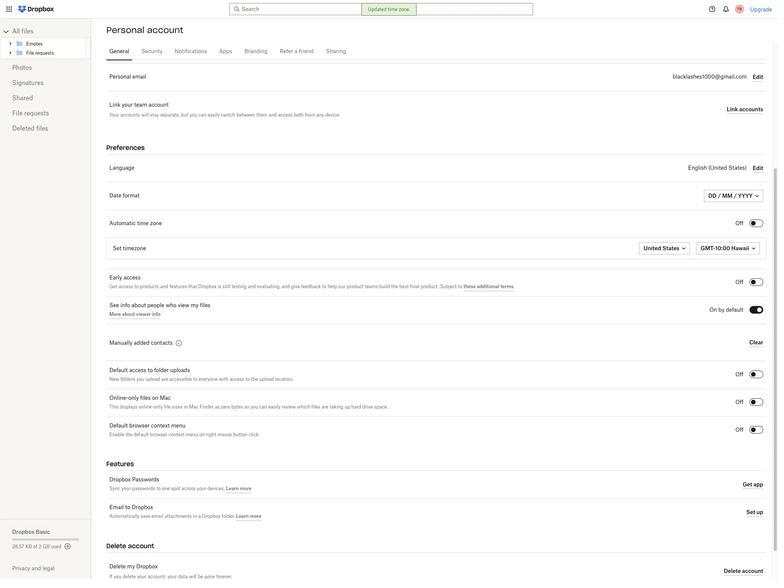 Task type: vqa. For each thing, say whether or not it's contained in the screenshot.
File Requests Link to the bottom
yes



Task type: describe. For each thing, give the bounding box(es) containing it.
and left the 'legal'
[[32, 565, 41, 572]]

early access get access to products and features that dropbox is still testing and evaluating, and give feedback to help our product teams build the best final product. subject to these additional terms .
[[109, 275, 515, 289]]

shared link
[[12, 91, 79, 106]]

off for early access
[[736, 280, 744, 285]]

see info about people who view my files more about viewer info
[[109, 303, 211, 317]]

notifications
[[175, 49, 207, 54]]

learn more button for set up
[[236, 512, 262, 521]]

access down early
[[119, 285, 133, 289]]

on inside default browser context menu enable the default browser context menu on right mouse button click
[[199, 433, 205, 437]]

link accounts
[[727, 106, 764, 112]]

build
[[379, 285, 390, 289]]

used
[[51, 545, 61, 549]]

delete inside delete account button
[[724, 568, 741, 574]]

your
[[109, 112, 119, 118]]

email
[[109, 505, 124, 511]]

28.57 kb of 2 gb used
[[12, 545, 61, 549]]

still
[[223, 285, 231, 289]]

will
[[141, 112, 149, 118]]

in inside online-only files on mac this displays online-only file sizes in mac finder as zero bytes so you can easily review which files are taking up hard drive space.
[[184, 405, 188, 410]]

file
[[164, 405, 171, 410]]

displays
[[120, 405, 138, 410]]

edit for preferences
[[753, 165, 764, 171]]

1 horizontal spatial info
[[152, 311, 161, 317]]

automatically
[[109, 514, 139, 519]]

all files
[[12, 28, 34, 35]]

date format
[[109, 193, 140, 199]]

dd / mm / yyyy
[[709, 193, 753, 199]]

set up button
[[747, 508, 764, 517]]

from
[[305, 112, 315, 118]]

united states
[[644, 245, 680, 252]]

accounts for your
[[120, 112, 140, 118]]

updated
[[368, 6, 387, 12]]

to left products
[[134, 285, 139, 289]]

deleted files link
[[12, 121, 79, 136]]

gmt-10:00 hawaii button
[[697, 242, 760, 255]]

with
[[219, 377, 229, 382]]

feedback
[[301, 285, 321, 289]]

on by default
[[710, 308, 744, 313]]

security tab
[[138, 43, 166, 61]]

time for automatic
[[137, 221, 149, 226]]

timezone
[[123, 245, 146, 252]]

access right with
[[230, 377, 244, 382]]

to inside the email to dropbox automatically save email attachments in a dropbox folder. learn more
[[125, 505, 130, 511]]

files inside 'link'
[[22, 28, 34, 35]]

passwords
[[132, 478, 159, 483]]

deleted
[[12, 126, 35, 132]]

emotes
[[26, 42, 43, 46]]

1 vertical spatial mac
[[189, 405, 199, 410]]

1 off from the top
[[736, 221, 744, 226]]

evaluating,
[[257, 285, 281, 289]]

uploads
[[170, 368, 190, 374]]

united
[[644, 245, 662, 252]]

legal
[[42, 565, 55, 572]]

automatic time zone
[[109, 221, 162, 226]]

edit button for preferences
[[753, 164, 764, 173]]

dropbox inside the early access get access to products and features that dropbox is still testing and evaluating, and give feedback to help our product teams build the best final product. subject to these additional terms .
[[198, 285, 217, 289]]

viewer
[[136, 311, 151, 317]]

which
[[297, 405, 310, 410]]

united states button
[[640, 242, 691, 255]]

1 vertical spatial my
[[127, 565, 135, 570]]

(united
[[709, 166, 728, 171]]

photos link
[[12, 60, 79, 76]]

file inside tree
[[26, 51, 34, 55]]

your right across
[[197, 487, 206, 491]]

online-
[[109, 396, 128, 401]]

tb button
[[734, 3, 746, 15]]

link for link your team account
[[109, 103, 120, 108]]

get inside the early access get access to products and features that dropbox is still testing and evaluating, and give feedback to help our product teams build the best final product. subject to these additional terms .
[[109, 285, 117, 289]]

10:00
[[716, 245, 731, 252]]

personal account
[[106, 25, 183, 35]]

0 horizontal spatial mac
[[160, 396, 171, 401]]

signatures
[[12, 80, 44, 86]]

1 upload from the left
[[145, 377, 160, 382]]

one
[[162, 487, 170, 491]]

0 vertical spatial file requests link
[[16, 48, 84, 57]]

personal for personal account
[[106, 25, 144, 35]]

additional
[[477, 284, 500, 289]]

to left everyone
[[193, 377, 197, 382]]

group containing emotes
[[1, 38, 91, 59]]

friend
[[299, 49, 314, 54]]

more for set up
[[250, 514, 262, 519]]

set timezone
[[113, 245, 146, 252]]

dropbox inside dropbox passwords sync your passwords to one spot across your devices. learn more
[[109, 478, 131, 483]]

photos
[[12, 65, 32, 71]]

that
[[188, 285, 197, 289]]

dd
[[709, 193, 717, 199]]

save
[[141, 514, 150, 519]]

online-
[[139, 405, 154, 410]]

default for default browser context menu
[[109, 424, 128, 429]]

are inside online-only files on mac this displays online-only file sizes in mac finder as zero bytes so you can easily review which files are taking up hard drive space.
[[322, 405, 329, 410]]

device.
[[325, 112, 340, 118]]

sizes
[[172, 405, 183, 410]]

0 vertical spatial menu
[[171, 424, 186, 429]]

edit button for name
[[753, 73, 764, 82]]

1 vertical spatial about
[[122, 311, 135, 317]]

tab list containing general
[[106, 41, 767, 61]]

button
[[233, 433, 248, 437]]

dd / mm / yyyy button
[[704, 190, 764, 202]]

get app button
[[743, 480, 764, 489]]

1 vertical spatial file requests link
[[12, 106, 79, 121]]

in inside the email to dropbox automatically save email attachments in a dropbox folder. learn more
[[193, 514, 197, 519]]

separate,
[[160, 112, 180, 118]]

1 vertical spatial requests
[[24, 111, 49, 117]]

1 vertical spatial file
[[12, 111, 23, 117]]

manually added contacts
[[109, 341, 173, 346]]

states)
[[729, 166, 747, 171]]

by
[[719, 308, 725, 313]]

clear
[[750, 339, 764, 346]]

0 vertical spatial info
[[121, 303, 130, 308]]

link for link accounts
[[727, 106, 739, 112]]

products
[[140, 285, 159, 289]]

these additional terms button
[[464, 282, 514, 292]]

a inside tab
[[295, 49, 298, 54]]

accounts for link
[[740, 106, 764, 112]]

you inside online-only files on mac this displays online-only file sizes in mac finder as zero bytes so you can easily review which files are taking up hard drive space.
[[251, 405, 258, 410]]

files inside see info about people who view my files more about viewer info
[[200, 303, 211, 308]]

general tab
[[106, 43, 132, 61]]

0 vertical spatial browser
[[129, 424, 150, 429]]

edit for name
[[753, 74, 764, 80]]

requests inside group
[[35, 51, 54, 55]]

1 horizontal spatial default
[[726, 308, 744, 313]]

space.
[[374, 405, 388, 410]]

1 vertical spatial only
[[154, 405, 163, 410]]

people
[[147, 303, 164, 308]]

features
[[106, 461, 134, 468]]

off for default access to folder uploads
[[736, 372, 744, 378]]

notifications tab
[[172, 43, 210, 61]]

default access to folder uploads new folders you upload are accessible to everyone with access to the upload location.
[[109, 368, 294, 382]]

product
[[347, 285, 364, 289]]

right
[[206, 433, 216, 437]]

preferences
[[106, 144, 145, 152]]

privacy
[[12, 565, 30, 572]]

format
[[123, 193, 140, 199]]

access left 'both'
[[278, 112, 293, 118]]

learn for set
[[236, 514, 249, 519]]

refer
[[280, 49, 293, 54]]

1 horizontal spatial you
[[190, 112, 197, 118]]

upgrade
[[751, 6, 772, 12]]

between
[[237, 112, 255, 118]]



Task type: locate. For each thing, give the bounding box(es) containing it.
0 vertical spatial can
[[199, 112, 206, 118]]

1 vertical spatial personal
[[109, 74, 131, 80]]

give
[[291, 285, 300, 289]]

to left the these
[[458, 285, 463, 289]]

all files link
[[12, 25, 91, 38]]

1 horizontal spatial up
[[757, 509, 764, 515]]

everyone
[[199, 377, 218, 382]]

on
[[152, 396, 158, 401], [199, 433, 205, 437]]

2 edit from the top
[[753, 165, 764, 171]]

1 horizontal spatial /
[[734, 193, 737, 199]]

0 vertical spatial learn more button
[[226, 485, 252, 494]]

file down shared
[[12, 111, 23, 117]]

off for default browser context menu
[[736, 428, 744, 433]]

can right but
[[199, 112, 206, 118]]

app
[[754, 481, 764, 488]]

0 horizontal spatial email
[[133, 74, 146, 80]]

general
[[109, 49, 129, 54]]

files up online-
[[140, 396, 151, 401]]

files right which
[[312, 405, 321, 410]]

the left best
[[392, 285, 398, 289]]

set for set up
[[747, 509, 756, 515]]

/ right "dd"
[[718, 193, 721, 199]]

learn more button
[[226, 485, 252, 494], [236, 512, 262, 521]]

0 vertical spatial you
[[190, 112, 197, 118]]

default up 'new'
[[109, 368, 128, 374]]

0 vertical spatial get
[[109, 285, 117, 289]]

1 horizontal spatial the
[[251, 377, 258, 382]]

time for updated
[[388, 6, 398, 12]]

edit up 'link accounts'
[[753, 74, 764, 80]]

easily left switch
[[208, 112, 220, 118]]

0 vertical spatial about
[[132, 303, 146, 308]]

2 default from the top
[[109, 424, 128, 429]]

file requests link up deleted files
[[12, 106, 79, 121]]

sharing
[[326, 49, 346, 54]]

personal up name
[[106, 25, 144, 35]]

clear button
[[750, 338, 764, 347]]

devices.
[[208, 487, 225, 491]]

1 horizontal spatial time
[[388, 6, 398, 12]]

mac up file
[[160, 396, 171, 401]]

1 vertical spatial can
[[259, 405, 267, 410]]

see
[[109, 303, 119, 308]]

0 horizontal spatial file
[[12, 111, 23, 117]]

final
[[410, 285, 420, 289]]

1 horizontal spatial file
[[26, 51, 34, 55]]

default for default access to folder uploads
[[109, 368, 128, 374]]

1 vertical spatial in
[[193, 514, 197, 519]]

time
[[388, 6, 398, 12], [137, 221, 149, 226]]

file requests inside all files tree
[[26, 51, 54, 55]]

to up automatically
[[125, 505, 130, 511]]

the
[[392, 285, 398, 289], [251, 377, 258, 382], [126, 433, 132, 437]]

info right see
[[121, 303, 130, 308]]

0 vertical spatial the
[[392, 285, 398, 289]]

1 vertical spatial context
[[169, 433, 185, 437]]

1 horizontal spatial accounts
[[740, 106, 764, 112]]

the inside 'default access to folder uploads new folders you upload are accessible to everyone with access to the upload location.'
[[251, 377, 258, 382]]

file requests link up photos link
[[16, 48, 84, 57]]

1 vertical spatial you
[[137, 377, 144, 382]]

only left file
[[154, 405, 163, 410]]

added
[[134, 341, 150, 346]]

switch
[[221, 112, 235, 118]]

2 / from the left
[[734, 193, 737, 199]]

menu left right
[[186, 433, 198, 437]]

more right folder. in the left bottom of the page
[[250, 514, 262, 519]]

1 vertical spatial menu
[[186, 433, 198, 437]]

get more space image
[[63, 542, 72, 551]]

1 vertical spatial set
[[747, 509, 756, 515]]

0 horizontal spatial link
[[109, 103, 120, 108]]

location.
[[275, 377, 294, 382]]

0 horizontal spatial /
[[718, 193, 721, 199]]

file requests down emotes
[[26, 51, 54, 55]]

as
[[215, 405, 220, 410]]

english
[[689, 166, 707, 171]]

in right "sizes"
[[184, 405, 188, 410]]

click
[[249, 433, 259, 437]]

you right folders
[[137, 377, 144, 382]]

about right more
[[122, 311, 135, 317]]

0 vertical spatial in
[[184, 405, 188, 410]]

testing
[[232, 285, 247, 289]]

default inside 'default access to folder uploads new folders you upload are accessible to everyone with access to the upload location.'
[[109, 368, 128, 374]]

account inside button
[[743, 568, 764, 574]]

info
[[121, 303, 130, 308], [152, 311, 161, 317]]

1 horizontal spatial delete account
[[724, 568, 764, 574]]

set left timezone at left top
[[113, 245, 122, 252]]

yyyy
[[739, 193, 753, 199]]

requests down emotes link
[[35, 51, 54, 55]]

early
[[109, 275, 122, 281]]

0 horizontal spatial in
[[184, 405, 188, 410]]

the up online-only files on mac this displays online-only file sizes in mac finder as zero bytes so you can easily review which files are taking up hard drive space.
[[251, 377, 258, 382]]

1 vertical spatial default
[[109, 424, 128, 429]]

to left help
[[322, 285, 327, 289]]

the inside the early access get access to products and features that dropbox is still testing and evaluating, and give feedback to help our product teams build the best final product. subject to these additional terms .
[[392, 285, 398, 289]]

in right attachments
[[193, 514, 197, 519]]

time left zone
[[137, 221, 149, 226]]

0 horizontal spatial can
[[199, 112, 206, 118]]

group
[[1, 38, 91, 59]]

only up displays
[[128, 396, 139, 401]]

0 horizontal spatial time
[[137, 221, 149, 226]]

0 horizontal spatial accounts
[[120, 112, 140, 118]]

your left team in the top left of the page
[[122, 103, 133, 108]]

drive
[[363, 405, 373, 410]]

1 horizontal spatial can
[[259, 405, 267, 410]]

get left app
[[743, 481, 753, 488]]

up inside online-only files on mac this displays online-only file sizes in mac finder as zero bytes so you can easily review which files are taking up hard drive space.
[[345, 405, 350, 410]]

0 vertical spatial a
[[295, 49, 298, 54]]

default up enable
[[109, 424, 128, 429]]

on inside online-only files on mac this displays online-only file sizes in mac finder as zero bytes so you can easily review which files are taking up hard drive space.
[[152, 396, 158, 401]]

1 horizontal spatial upload
[[259, 377, 274, 382]]

dropbox logo - go to the homepage image
[[15, 3, 57, 15]]

more inside the email to dropbox automatically save email attachments in a dropbox folder. learn more
[[250, 514, 262, 519]]

file
[[26, 51, 34, 55], [12, 111, 23, 117]]

delete account
[[106, 543, 154, 550], [724, 568, 764, 574]]

english (united states)
[[689, 166, 747, 171]]

file requests up deleted files
[[12, 111, 49, 117]]

spot
[[171, 487, 181, 491]]

0 horizontal spatial a
[[198, 514, 201, 519]]

the right enable
[[126, 433, 132, 437]]

4 off from the top
[[736, 400, 744, 405]]

edit button
[[753, 73, 764, 82], [753, 164, 764, 173]]

sharing tab
[[323, 43, 349, 61]]

sync
[[109, 487, 120, 491]]

kb
[[25, 545, 32, 549]]

0 vertical spatial set
[[113, 245, 122, 252]]

Search text field
[[242, 5, 520, 13]]

off for online-only files on mac
[[736, 400, 744, 405]]

set
[[113, 245, 122, 252], [747, 509, 756, 515]]

a right attachments
[[198, 514, 201, 519]]

1 vertical spatial more
[[250, 514, 262, 519]]

default inside default browser context menu enable the default browser context menu on right mouse button click
[[134, 433, 149, 437]]

link accounts button
[[727, 105, 764, 114]]

up down app
[[757, 509, 764, 515]]

0 vertical spatial requests
[[35, 51, 54, 55]]

0 horizontal spatial info
[[121, 303, 130, 308]]

0 horizontal spatial my
[[127, 565, 135, 570]]

0 horizontal spatial default
[[134, 433, 149, 437]]

0 vertical spatial easily
[[208, 112, 220, 118]]

browser down online-
[[129, 424, 150, 429]]

passwords
[[132, 487, 155, 491]]

0 horizontal spatial are
[[161, 377, 168, 382]]

to up online-only files on mac this displays online-only file sizes in mac finder as zero bytes so you can easily review which files are taking up hard drive space.
[[246, 377, 250, 382]]

1 vertical spatial file requests
[[12, 111, 49, 117]]

both
[[294, 112, 304, 118]]

are left taking
[[322, 405, 329, 410]]

1 vertical spatial learn more button
[[236, 512, 262, 521]]

0 vertical spatial more
[[240, 486, 252, 492]]

1 horizontal spatial set
[[747, 509, 756, 515]]

attachments
[[165, 514, 192, 519]]

0 vertical spatial edit button
[[753, 73, 764, 82]]

refer a friend tab
[[277, 43, 317, 61]]

0 vertical spatial delete account
[[106, 543, 154, 550]]

review
[[282, 405, 296, 410]]

menu
[[171, 424, 186, 429], [186, 433, 198, 437]]

global header element
[[0, 0, 779, 19]]

info down people
[[152, 311, 161, 317]]

these
[[464, 284, 476, 289]]

enable
[[109, 433, 124, 437]]

context down "sizes"
[[169, 433, 185, 437]]

more
[[240, 486, 252, 492], [250, 514, 262, 519]]

you right so
[[251, 405, 258, 410]]

personal down general tab
[[109, 74, 131, 80]]

mac
[[160, 396, 171, 401], [189, 405, 199, 410]]

up inside button
[[757, 509, 764, 515]]

1 horizontal spatial get
[[743, 481, 753, 488]]

1 vertical spatial on
[[199, 433, 205, 437]]

menu down "sizes"
[[171, 424, 186, 429]]

1 vertical spatial get
[[743, 481, 753, 488]]

easily left review
[[268, 405, 281, 410]]

0 horizontal spatial upload
[[145, 377, 160, 382]]

dropbox basic
[[12, 529, 50, 535]]

mac left finder
[[189, 405, 199, 410]]

get
[[109, 285, 117, 289], [743, 481, 753, 488]]

finder
[[200, 405, 214, 410]]

about up more about viewer info button
[[132, 303, 146, 308]]

files right view
[[200, 303, 211, 308]]

mm
[[723, 193, 733, 199]]

0 horizontal spatial up
[[345, 405, 350, 410]]

/
[[718, 193, 721, 199], [734, 193, 737, 199]]

more about viewer info button
[[109, 310, 161, 319]]

tab list
[[106, 41, 767, 61]]

browser
[[129, 424, 150, 429], [150, 433, 167, 437]]

1 default from the top
[[109, 368, 128, 374]]

on left right
[[199, 433, 205, 437]]

and right them
[[269, 112, 277, 118]]

files
[[22, 28, 34, 35], [36, 126, 48, 132], [200, 303, 211, 308], [140, 396, 151, 401], [312, 405, 321, 410]]

.
[[514, 285, 515, 289]]

2 edit button from the top
[[753, 164, 764, 173]]

gmt-10:00 hawaii
[[701, 245, 750, 252]]

get inside button
[[743, 481, 753, 488]]

on up online-
[[152, 396, 158, 401]]

you inside 'default access to folder uploads new folders you upload are accessible to everyone with access to the upload location.'
[[137, 377, 144, 382]]

my inside see info about people who view my files more about viewer info
[[191, 303, 199, 308]]

email
[[133, 74, 146, 80], [152, 514, 163, 519]]

default right enable
[[134, 433, 149, 437]]

1 vertical spatial default
[[134, 433, 149, 437]]

0 horizontal spatial get
[[109, 285, 117, 289]]

apps tab
[[216, 43, 235, 61]]

set inside set up button
[[747, 509, 756, 515]]

but
[[181, 112, 188, 118]]

up left the hard
[[345, 405, 350, 410]]

and left give
[[282, 285, 290, 289]]

all files tree
[[1, 25, 91, 59]]

0 horizontal spatial delete account
[[106, 543, 154, 550]]

get app
[[743, 481, 764, 488]]

0 vertical spatial context
[[151, 424, 170, 429]]

1 vertical spatial easily
[[268, 405, 281, 410]]

language
[[109, 166, 134, 171]]

link inside button
[[727, 106, 739, 112]]

can right so
[[259, 405, 267, 410]]

browser down file
[[150, 433, 167, 437]]

states
[[663, 245, 680, 252]]

more inside dropbox passwords sync your passwords to one spot across your devices. learn more
[[240, 486, 252, 492]]

your right sync
[[121, 487, 131, 491]]

0 vertical spatial file requests
[[26, 51, 54, 55]]

branding tab
[[241, 43, 271, 61]]

upload down folder
[[145, 377, 160, 382]]

easily inside online-only files on mac this displays online-only file sizes in mac finder as zero bytes so you can easily review which files are taking up hard drive space.
[[268, 405, 281, 410]]

set down get app button
[[747, 509, 756, 515]]

accounts
[[740, 106, 764, 112], [120, 112, 140, 118]]

files right deleted on the top left of the page
[[36, 126, 48, 132]]

0 vertical spatial file
[[26, 51, 34, 55]]

email inside the email to dropbox automatically save email attachments in a dropbox folder. learn more
[[152, 514, 163, 519]]

to inside dropbox passwords sync your passwords to one spot across your devices. learn more
[[157, 487, 161, 491]]

2 upload from the left
[[259, 377, 274, 382]]

1 horizontal spatial are
[[322, 405, 329, 410]]

1 horizontal spatial email
[[152, 514, 163, 519]]

more for get app
[[240, 486, 252, 492]]

blacklashes1000@gmail.com
[[673, 74, 747, 80]]

3 off from the top
[[736, 372, 744, 378]]

1 horizontal spatial easily
[[268, 405, 281, 410]]

1 vertical spatial email
[[152, 514, 163, 519]]

a inside the email to dropbox automatically save email attachments in a dropbox folder. learn more
[[198, 514, 201, 519]]

personal for personal email
[[109, 74, 131, 80]]

0 horizontal spatial menu
[[171, 424, 186, 429]]

/ right mm
[[734, 193, 737, 199]]

1 horizontal spatial my
[[191, 303, 199, 308]]

1 horizontal spatial menu
[[186, 433, 198, 437]]

privacy and legal
[[12, 565, 55, 572]]

can inside online-only files on mac this displays online-only file sizes in mac finder as zero bytes so you can easily review which files are taking up hard drive space.
[[259, 405, 267, 410]]

1 vertical spatial browser
[[150, 433, 167, 437]]

security
[[141, 49, 163, 54]]

and left features
[[160, 285, 168, 289]]

learn for get
[[226, 486, 239, 492]]

1 vertical spatial up
[[757, 509, 764, 515]]

1 vertical spatial edit button
[[753, 164, 764, 173]]

2 vertical spatial you
[[251, 405, 258, 410]]

learn more button right the devices.
[[226, 485, 252, 494]]

are inside 'default access to folder uploads new folders you upload are accessible to everyone with access to the upload location.'
[[161, 377, 168, 382]]

email up "link your team account"
[[133, 74, 146, 80]]

default right by
[[726, 308, 744, 313]]

2 horizontal spatial the
[[392, 285, 398, 289]]

shared
[[12, 95, 33, 101]]

0 vertical spatial up
[[345, 405, 350, 410]]

edit button up 'link accounts'
[[753, 73, 764, 82]]

0 horizontal spatial only
[[128, 396, 139, 401]]

learn right folder. in the left bottom of the page
[[236, 514, 249, 519]]

are
[[161, 377, 168, 382], [322, 405, 329, 410]]

0 vertical spatial are
[[161, 377, 168, 382]]

1 edit button from the top
[[753, 73, 764, 82]]

tb
[[738, 6, 742, 11]]

are down folder
[[161, 377, 168, 382]]

more
[[109, 311, 121, 317]]

accounts inside button
[[740, 106, 764, 112]]

learn right the devices.
[[226, 486, 239, 492]]

context
[[151, 424, 170, 429], [169, 433, 185, 437]]

delete
[[106, 543, 126, 550], [109, 565, 126, 570], [724, 568, 741, 574]]

context down file
[[151, 424, 170, 429]]

5 off from the top
[[736, 428, 744, 433]]

1 / from the left
[[718, 193, 721, 199]]

1 vertical spatial learn
[[236, 514, 249, 519]]

0 horizontal spatial easily
[[208, 112, 220, 118]]

learn more button for get app
[[226, 485, 252, 494]]

all
[[12, 28, 20, 35]]

1 vertical spatial time
[[137, 221, 149, 226]]

learn inside the email to dropbox automatically save email attachments in a dropbox folder. learn more
[[236, 514, 249, 519]]

requests up deleted files
[[24, 111, 49, 117]]

your accounts will stay separate, but you can easily switch between them and access both from any device.
[[109, 112, 340, 118]]

get down early
[[109, 285, 117, 289]]

1 edit from the top
[[753, 74, 764, 80]]

file down emotes
[[26, 51, 34, 55]]

0 vertical spatial edit
[[753, 74, 764, 80]]

email right save
[[152, 514, 163, 519]]

learn
[[226, 486, 239, 492], [236, 514, 249, 519]]

to left one
[[157, 487, 161, 491]]

access up folders
[[129, 368, 146, 374]]

to left folder
[[148, 368, 153, 374]]

delete my dropbox
[[109, 565, 158, 570]]

set for set timezone
[[113, 245, 122, 252]]

folder.
[[222, 514, 235, 519]]

a right the refer
[[295, 49, 298, 54]]

on
[[710, 308, 718, 313]]

off
[[736, 221, 744, 226], [736, 280, 744, 285], [736, 372, 744, 378], [736, 400, 744, 405], [736, 428, 744, 433]]

learn more button right folder. in the left bottom of the page
[[236, 512, 262, 521]]

0 vertical spatial personal
[[106, 25, 144, 35]]

bytes
[[231, 405, 243, 410]]

file requests
[[26, 51, 54, 55], [12, 111, 49, 117]]

apps
[[219, 49, 232, 54]]

0 vertical spatial mac
[[160, 396, 171, 401]]

and right testing
[[248, 285, 256, 289]]

0 horizontal spatial set
[[113, 245, 122, 252]]

access
[[278, 112, 293, 118], [124, 275, 141, 281], [119, 285, 133, 289], [129, 368, 146, 374], [230, 377, 244, 382]]

edit right states)
[[753, 165, 764, 171]]

the inside default browser context menu enable the default browser context menu on right mouse button click
[[126, 433, 132, 437]]

2 off from the top
[[736, 280, 744, 285]]

time left zone.
[[388, 6, 398, 12]]

upload left location.
[[259, 377, 274, 382]]

zone
[[150, 221, 162, 226]]

1 vertical spatial the
[[251, 377, 258, 382]]

you right but
[[190, 112, 197, 118]]

0 horizontal spatial you
[[137, 377, 144, 382]]

link
[[109, 103, 120, 108], [727, 106, 739, 112]]

default inside default browser context menu enable the default browser context menu on right mouse button click
[[109, 424, 128, 429]]

0 vertical spatial default
[[726, 308, 744, 313]]

best
[[400, 285, 409, 289]]

edit button right states)
[[753, 164, 764, 173]]

help
[[328, 285, 337, 289]]

learn inside dropbox passwords sync your passwords to one spot across your devices. learn more
[[226, 486, 239, 492]]

0 vertical spatial on
[[152, 396, 158, 401]]

delete account button
[[724, 567, 764, 576]]

files right all
[[22, 28, 34, 35]]

more right the devices.
[[240, 486, 252, 492]]

access right early
[[124, 275, 141, 281]]



